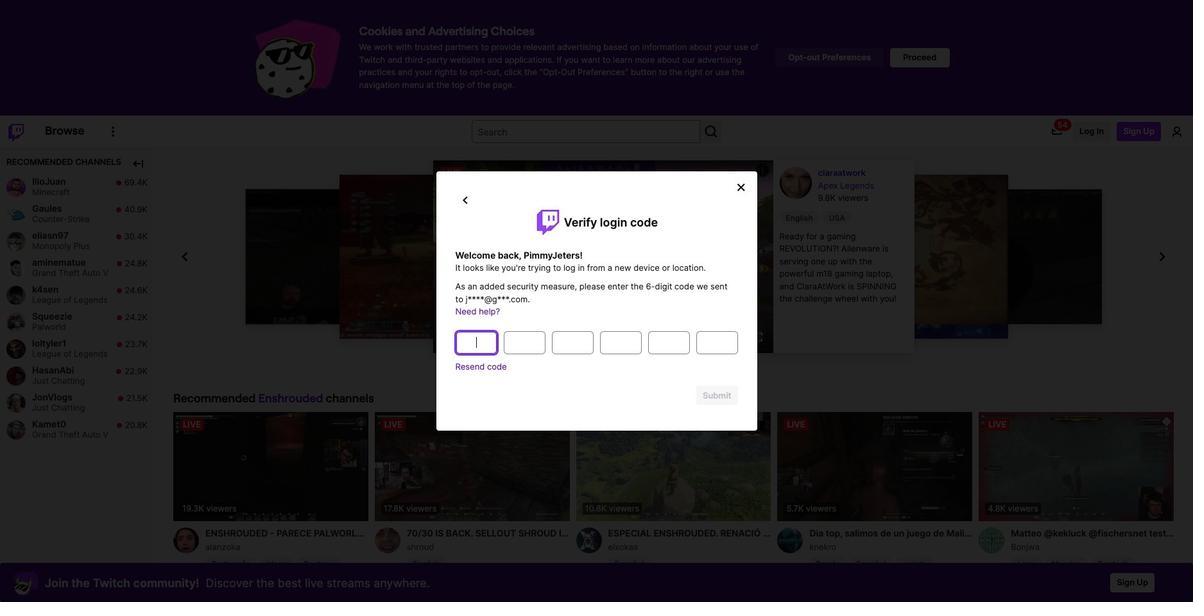 Task type: locate. For each thing, give the bounding box(es) containing it.
gaules image
[[6, 205, 26, 224]]

knekro image
[[778, 528, 804, 554]]

hasanabi image
[[6, 366, 26, 386]]

aminematue image
[[6, 259, 26, 278]]

Digit 6 text field
[[696, 331, 738, 354]]

dia top, salimos de un juego de malitos para meternos en otro, a ver que tal enshrouded xdd | !vgc !anillo image
[[778, 412, 973, 522]]

illojuan image
[[6, 178, 26, 197]]

kamet0 image
[[6, 420, 26, 440]]

k4sen image
[[6, 286, 26, 305]]

alanzoka image
[[173, 528, 199, 554]]

matteo @kekluck @fischersnet testen enshrouded image
[[980, 412, 1175, 522]]

cookies image
[[244, 13, 340, 103]]



Task type: describe. For each thing, give the bounding box(es) containing it.
70/30 is back. sellout shroud is back!! reading all the subs and donations haha yup. image
[[375, 412, 570, 522]]

enshrouded - parece palworld mas sem pal só world image
[[173, 412, 369, 522]]

loltyler1 image
[[6, 339, 26, 359]]

squeezie image
[[6, 313, 26, 332]]

bonjwa image
[[980, 528, 1005, 554]]

verification code input element
[[456, 331, 738, 354]]

recommended channels group
[[0, 148, 154, 444]]

Digit 1 text field
[[456, 331, 497, 354]]

Digit 5 text field
[[648, 331, 690, 354]]

Digit 2 text field
[[504, 331, 546, 354]]

jonvlogs image
[[6, 393, 26, 413]]

shroud image
[[375, 528, 401, 554]]

claraatwork avatar image
[[780, 167, 812, 199]]

especial enshrouded. renació el gaming. image
[[576, 412, 772, 522]]

eliasn97 image
[[6, 232, 26, 251]]

Search Input search field
[[472, 120, 700, 143]]

Digit 4 text field
[[600, 331, 642, 354]]

coolcat image
[[13, 570, 39, 596]]

Digit 3 text field
[[552, 331, 594, 354]]

elxokas image
[[576, 528, 602, 554]]



Task type: vqa. For each thing, say whether or not it's contained in the screenshot.
shroud image
yes



